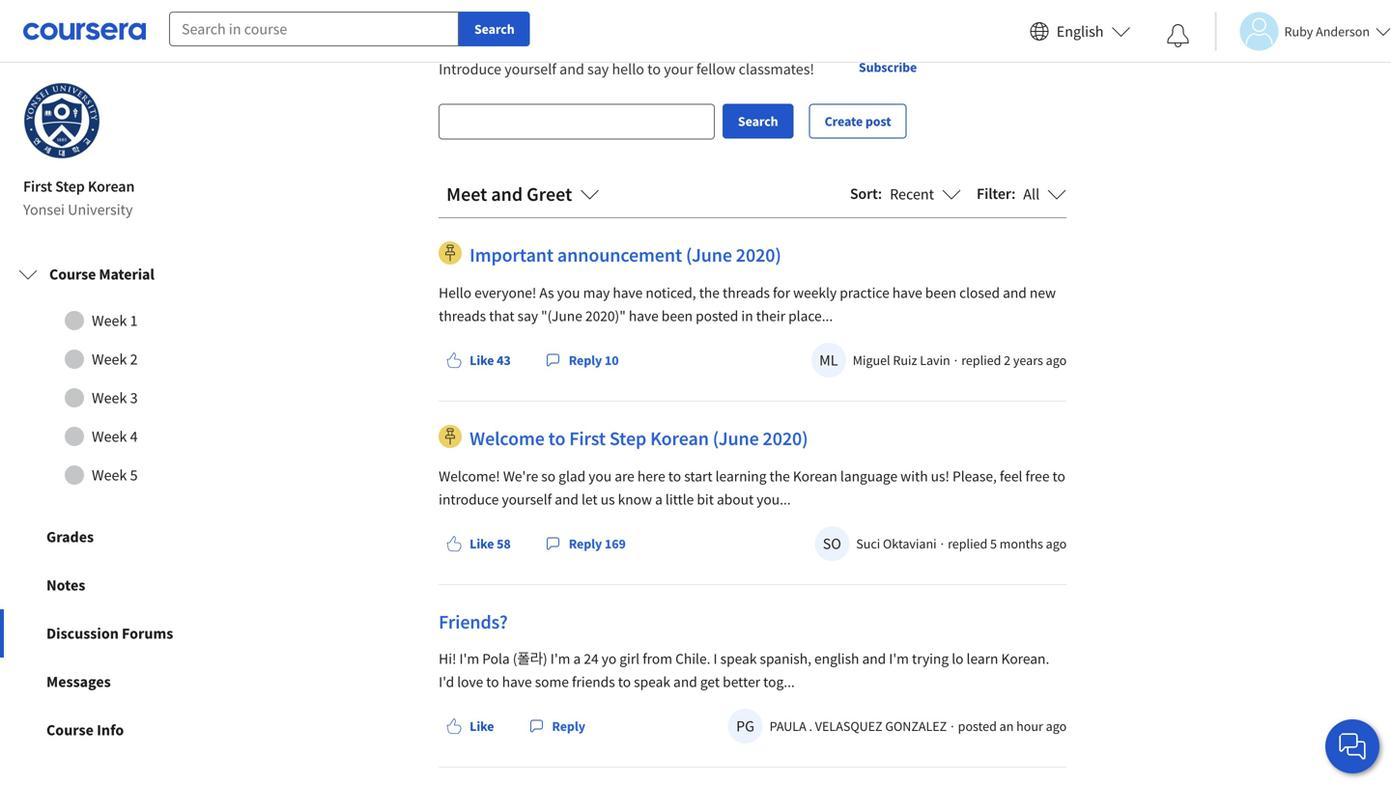 Task type: vqa. For each thing, say whether or not it's contained in the screenshot.
May
yes



Task type: describe. For each thing, give the bounding box(es) containing it.
pinned forum post image for important
[[439, 241, 462, 264]]

week 1
[[92, 311, 138, 330]]

months
[[1000, 535, 1043, 552]]

greet
[[527, 182, 572, 206]]

messages
[[46, 672, 111, 692]]

here
[[637, 467, 665, 485]]

1 vertical spatial posted
[[958, 717, 997, 735]]

discussion forums
[[46, 624, 173, 643]]

everyone!
[[474, 283, 536, 302]]

reply link
[[521, 709, 593, 744]]

girl
[[619, 649, 640, 668]]

Search in course text field
[[169, 12, 459, 46]]

like for welcome to first step korean (june 2020)
[[470, 535, 494, 552]]

reply for to
[[569, 535, 602, 552]]

their
[[756, 306, 785, 325]]

so
[[541, 467, 556, 485]]

2 i'm from the left
[[550, 649, 570, 668]]

replied for important announcement (june 2020)
[[961, 351, 1001, 369]]

learning
[[715, 467, 766, 485]]

chile.
[[675, 649, 710, 668]]

week 5 link
[[18, 456, 260, 495]]

week 3 link
[[18, 379, 260, 417]]

all button
[[1023, 182, 1067, 206]]

like for important announcement (june 2020)
[[470, 351, 494, 369]]

university
[[68, 200, 133, 219]]

us
[[601, 490, 615, 508]]

4
[[130, 427, 138, 446]]

0 vertical spatial yourself
[[505, 59, 556, 79]]

spanish,
[[760, 649, 811, 668]]

welcome to first step korean (june 2020) link
[[470, 426, 808, 450]]

recent button
[[890, 182, 961, 206]]

Search Input field
[[440, 105, 714, 139]]

2020)"
[[585, 306, 626, 325]]

and inside the hello everyone!  as you may have noticed,  the threads for weekly practice have been closed and new threads that say "(june 2020)" have been posted in their place...
[[1003, 283, 1027, 302]]

chat with us image
[[1337, 731, 1368, 762]]

thumbs up image
[[446, 352, 462, 368]]

week 2 link
[[18, 340, 260, 379]]

forums
[[122, 624, 173, 643]]

like 58
[[470, 535, 511, 552]]

learn
[[967, 649, 998, 668]]

have right may
[[613, 283, 643, 302]]

1 i'm from the left
[[459, 649, 479, 668]]

you...
[[757, 490, 791, 508]]

24
[[584, 649, 599, 668]]

week for week 4
[[92, 427, 127, 446]]

1
[[130, 311, 138, 330]]

and up search input field
[[559, 59, 584, 79]]

friends?
[[439, 610, 508, 634]]

paula
[[769, 717, 806, 735]]

meet and greet
[[446, 182, 572, 206]]

course for course info
[[46, 721, 94, 740]]

miguel ruiz lavin
[[853, 351, 950, 369]]

create post button
[[809, 104, 907, 139]]

yo
[[602, 649, 616, 668]]

posted inside the hello everyone!  as you may have noticed,  the threads for weekly practice have been closed and new threads that say "(june 2020)" have been posted in their place...
[[696, 306, 738, 325]]

1 horizontal spatial speak
[[720, 649, 757, 668]]

1 vertical spatial 2020)
[[763, 426, 808, 450]]

tog...
[[763, 673, 795, 691]]

hello
[[612, 59, 644, 79]]

welcome!
[[439, 467, 500, 485]]

step inside first step korean yonsei university
[[55, 177, 85, 196]]

search button for 'search in course' text field
[[459, 12, 530, 46]]

reply 169 link
[[538, 526, 633, 561]]

important announcement (june 2020)
[[470, 243, 781, 267]]

info
[[97, 721, 124, 740]]

start
[[684, 467, 712, 485]]

grades
[[46, 527, 94, 547]]

practice
[[840, 283, 889, 302]]

2 vertical spatial reply
[[552, 717, 585, 735]]

feel
[[1000, 467, 1022, 485]]

better
[[723, 673, 760, 691]]

have right practice
[[892, 283, 922, 302]]

1 horizontal spatial 2
[[1004, 351, 1011, 369]]

a inside welcome!  we're so glad you are here to start learning the korean language with us! please, feel free to introduce yourself and let us know a little bit about you...
[[655, 490, 663, 508]]

fellow
[[696, 59, 736, 79]]

like 43 button
[[439, 343, 518, 377]]

hi! i'm pola  (폴라) i'm a 24 yo girl from chile. i speak spanish, english and i'm trying lo learn korean. i'd love to have some friends to speak and get better tog...
[[439, 649, 1049, 691]]

ruby anderson
[[1284, 23, 1370, 40]]

anderson
[[1316, 23, 1370, 40]]

place...
[[788, 306, 833, 325]]

free
[[1025, 467, 1049, 485]]

recent
[[890, 184, 934, 204]]

important
[[470, 243, 554, 267]]

closed
[[959, 283, 1000, 302]]

trying
[[912, 649, 949, 668]]

course info link
[[0, 706, 278, 754]]

noticed,
[[646, 283, 696, 302]]

subscribe
[[859, 58, 917, 76]]

· for important announcement (june 2020)
[[954, 351, 957, 369]]

introduce yourself and say hello to your fellow classmates!
[[439, 59, 814, 79]]

some
[[535, 673, 569, 691]]

ruby
[[1284, 23, 1313, 40]]

0 horizontal spatial threads
[[439, 306, 486, 325]]

subscribe button
[[830, 50, 946, 85]]

you inside the hello everyone!  as you may have noticed,  the threads for weekly practice have been closed and new threads that say "(june 2020)" have been posted in their place...
[[557, 283, 580, 302]]

1 vertical spatial 5
[[990, 535, 997, 552]]

thumbs up image for pg
[[446, 718, 462, 734]]

with
[[900, 467, 928, 485]]

like 43
[[470, 351, 511, 369]]

yonsei university image
[[23, 82, 100, 159]]

lo
[[952, 649, 964, 668]]

replied for welcome to first step korean (june 2020)
[[948, 535, 987, 552]]

1 vertical spatial step
[[609, 426, 646, 450]]

meet and greet button
[[446, 182, 599, 206]]

hour
[[1016, 717, 1043, 735]]

ruiz
[[893, 351, 917, 369]]

announcement
[[557, 243, 682, 267]]

reply 169
[[569, 535, 626, 552]]

to right free
[[1052, 467, 1065, 485]]

korean inside first step korean yonsei university
[[88, 177, 135, 196]]

like button
[[439, 709, 502, 744]]

169
[[605, 535, 626, 552]]

10
[[605, 351, 619, 369]]

velasquez
[[815, 717, 882, 735]]

we're
[[503, 467, 538, 485]]

and right english
[[862, 649, 886, 668]]

week 5
[[92, 466, 138, 485]]

1 horizontal spatial first
[[569, 426, 606, 450]]

a inside hi! i'm pola  (폴라) i'm a 24 yo girl from chile. i speak spanish, english and i'm trying lo learn korean. i'd love to have some friends to speak and get better tog...
[[573, 649, 581, 668]]

you inside welcome!  we're so glad you are here to start learning the korean language with us! please, feel free to introduce yourself and let us know a little bit about you...
[[589, 467, 612, 485]]

1 vertical spatial been
[[662, 306, 693, 325]]

1 horizontal spatial korean
[[650, 426, 709, 450]]

and inside welcome!  we're so glad you are here to start learning the korean language with us! please, feel free to introduce yourself and let us know a little bit about you...
[[555, 490, 579, 508]]

0 vertical spatial 2020)
[[736, 243, 781, 267]]

for
[[773, 283, 790, 302]]

course material
[[49, 265, 154, 284]]



Task type: locate. For each thing, give the bounding box(es) containing it.
meet
[[446, 182, 487, 206]]

week for week 2
[[92, 350, 127, 369]]

search button down classmates!
[[722, 104, 794, 139]]

search button for search input field
[[722, 104, 794, 139]]

0 vertical spatial course
[[49, 265, 96, 284]]

2 horizontal spatial korean
[[793, 467, 837, 485]]

0 vertical spatial say
[[587, 59, 609, 79]]

(폴라)
[[513, 649, 547, 668]]

yourself inside welcome!  we're so glad you are here to start learning the korean language with us! please, feel free to introduce yourself and let us know a little bit about you...
[[502, 490, 552, 508]]

like
[[470, 351, 494, 369], [470, 535, 494, 552], [470, 717, 494, 735]]

2 pinned forum post image from the top
[[439, 425, 462, 448]]

first up 'yonsei' at the top
[[23, 177, 52, 196]]

are
[[615, 467, 634, 485]]

0 vertical spatial speak
[[720, 649, 757, 668]]

classmates!
[[739, 59, 814, 79]]

ago
[[1046, 351, 1067, 369], [1046, 535, 1067, 552], [1046, 717, 1067, 735]]

oktaviani
[[883, 535, 937, 552]]

search button up the introduce
[[459, 12, 530, 46]]

course info
[[46, 721, 124, 740]]

create
[[825, 113, 863, 130]]

to right 'here'
[[668, 467, 681, 485]]

yourself
[[505, 59, 556, 79], [502, 490, 552, 508]]

posted left in
[[696, 306, 738, 325]]

ago for welcome to first step korean (june 2020)
[[1046, 535, 1067, 552]]

have inside hi! i'm pola  (폴라) i'm a 24 yo girl from chile. i speak spanish, english and i'm trying lo learn korean. i'd love to have some friends to speak and get better tog...
[[502, 673, 532, 691]]

0 vertical spatial first
[[23, 177, 52, 196]]

1 horizontal spatial the
[[769, 467, 790, 485]]

· right gonzalez
[[951, 717, 954, 735]]

1 horizontal spatial search
[[738, 113, 778, 130]]

0 horizontal spatial you
[[557, 283, 580, 302]]

say inside the hello everyone!  as you may have noticed,  the threads for weekly practice have been closed and new threads that say "(june 2020)" have been posted in their place...
[[517, 306, 538, 325]]

2 down 1
[[130, 350, 138, 369]]

discussion forums link
[[0, 610, 278, 658]]

paula . velasquez gonzalez
[[769, 717, 947, 735]]

course left 'info'
[[46, 721, 94, 740]]

week down week 1
[[92, 350, 127, 369]]

4 week from the top
[[92, 427, 127, 446]]

thumbs up image inside like button
[[446, 718, 462, 734]]

the
[[699, 283, 720, 302], [769, 467, 790, 485]]

search down classmates!
[[738, 113, 778, 130]]

1 vertical spatial speak
[[634, 673, 670, 691]]

first inside first step korean yonsei university
[[23, 177, 52, 196]]

week left 1
[[92, 311, 127, 330]]

2 week from the top
[[92, 350, 127, 369]]

week
[[92, 311, 127, 330], [92, 350, 127, 369], [92, 388, 127, 408], [92, 427, 127, 446], [92, 466, 127, 485]]

week left 3
[[92, 388, 127, 408]]

i
[[713, 649, 717, 668]]

pinned forum post image up welcome! at the bottom left of the page
[[439, 425, 462, 448]]

threads up in
[[723, 283, 770, 302]]

1 week from the top
[[92, 311, 127, 330]]

1 horizontal spatial step
[[609, 426, 646, 450]]

5
[[130, 466, 138, 485], [990, 535, 997, 552]]

speak right i at bottom
[[720, 649, 757, 668]]

week down week 4
[[92, 466, 127, 485]]

and down chile.
[[673, 673, 697, 691]]

1 vertical spatial pinned forum post image
[[439, 425, 462, 448]]

1 vertical spatial search
[[738, 113, 778, 130]]

like inside button
[[470, 717, 494, 735]]

coursera image
[[23, 16, 146, 47]]

and
[[559, 59, 584, 79], [491, 182, 523, 206], [1003, 283, 1027, 302], [555, 490, 579, 508], [862, 649, 886, 668], [673, 673, 697, 691]]

introduce
[[439, 490, 499, 508]]

i'm
[[459, 649, 479, 668], [550, 649, 570, 668], [889, 649, 909, 668]]

0 vertical spatial posted
[[696, 306, 738, 325]]

suci
[[856, 535, 880, 552]]

0 horizontal spatial i'm
[[459, 649, 479, 668]]

first
[[23, 177, 52, 196], [569, 426, 606, 450]]

like left 58
[[470, 535, 494, 552]]

2020) up the for at the top right of the page
[[736, 243, 781, 267]]

1 vertical spatial ·
[[940, 535, 944, 552]]

pola
[[482, 649, 510, 668]]

0 horizontal spatial been
[[662, 306, 693, 325]]

5 down 4
[[130, 466, 138, 485]]

0 horizontal spatial 5
[[130, 466, 138, 485]]

i'm left trying
[[889, 649, 909, 668]]

search for search button related to 'search in course' text field
[[474, 20, 515, 38]]

0 horizontal spatial search button
[[459, 12, 530, 46]]

thumbs up image down i'd
[[446, 718, 462, 734]]

0 vertical spatial korean
[[88, 177, 135, 196]]

0 vertical spatial you
[[557, 283, 580, 302]]

thumbs up image
[[446, 536, 462, 551], [446, 718, 462, 734]]

0 vertical spatial the
[[699, 283, 720, 302]]

posted
[[696, 306, 738, 325], [958, 717, 997, 735]]

threads
[[723, 283, 770, 302], [439, 306, 486, 325]]

0 vertical spatial thumbs up image
[[446, 536, 462, 551]]

course for course material
[[49, 265, 96, 284]]

the up you...
[[769, 467, 790, 485]]

reply left 169
[[569, 535, 602, 552]]

43
[[497, 351, 511, 369]]

1 ago from the top
[[1046, 351, 1067, 369]]

say right that
[[517, 306, 538, 325]]

like inside "button"
[[470, 535, 494, 552]]

from
[[643, 649, 672, 668]]

ago right hour
[[1046, 717, 1067, 735]]

welcome
[[470, 426, 545, 450]]

0 vertical spatial 5
[[130, 466, 138, 485]]

search up the introduce
[[474, 20, 515, 38]]

reply 10
[[569, 351, 619, 369]]

0 horizontal spatial posted
[[696, 306, 738, 325]]

introduce
[[439, 59, 501, 79]]

english
[[814, 649, 859, 668]]

yonsei
[[23, 200, 65, 219]]

1 horizontal spatial threads
[[723, 283, 770, 302]]

to up so
[[548, 426, 565, 450]]

1 horizontal spatial you
[[589, 467, 612, 485]]

thumbs up image inside like 58 "button"
[[446, 536, 462, 551]]

that
[[489, 306, 514, 325]]

been down the noticed,
[[662, 306, 693, 325]]

thumbs up image left 'like 58'
[[446, 536, 462, 551]]

please,
[[952, 467, 997, 485]]

have down (폴라)
[[502, 673, 532, 691]]

2 ago from the top
[[1046, 535, 1067, 552]]

1 like from the top
[[470, 351, 494, 369]]

1 vertical spatial threads
[[439, 306, 486, 325]]

discussion
[[46, 624, 119, 643]]

grades link
[[0, 513, 278, 561]]

week for week 5
[[92, 466, 127, 485]]

pinned forum post image up hello
[[439, 241, 462, 264]]

speak down the from
[[634, 673, 670, 691]]

1 vertical spatial course
[[46, 721, 94, 740]]

the right the noticed,
[[699, 283, 720, 302]]

0 horizontal spatial step
[[55, 177, 85, 196]]

hello
[[439, 283, 471, 302]]

messages link
[[0, 658, 278, 706]]

english
[[1057, 22, 1104, 41]]

to right love
[[486, 673, 499, 691]]

lavin
[[920, 351, 950, 369]]

thumbs up image for so
[[446, 536, 462, 551]]

week left 4
[[92, 427, 127, 446]]

0 horizontal spatial first
[[23, 177, 52, 196]]

korean up university
[[88, 177, 135, 196]]

1 vertical spatial like
[[470, 535, 494, 552]]

posted left an
[[958, 717, 997, 735]]

week for week 1
[[92, 311, 127, 330]]

ago right 'months'
[[1046, 535, 1067, 552]]

1 vertical spatial a
[[573, 649, 581, 668]]

important announcement (june 2020) link
[[470, 243, 781, 267]]

love
[[457, 673, 483, 691]]

3 week from the top
[[92, 388, 127, 408]]

i'm right hi!
[[459, 649, 479, 668]]

like inside button
[[470, 351, 494, 369]]

week 2
[[92, 350, 138, 369]]

2 vertical spatial ago
[[1046, 717, 1067, 735]]

course left material
[[49, 265, 96, 284]]

say left hello
[[587, 59, 609, 79]]

· replied 5 months ago
[[940, 535, 1067, 552]]

like left 43
[[470, 351, 494, 369]]

5 inside 'link'
[[130, 466, 138, 485]]

2
[[130, 350, 138, 369], [1004, 351, 1011, 369]]

reply down "some"
[[552, 717, 585, 735]]

· for welcome to first step korean (june 2020)
[[940, 535, 944, 552]]

1 horizontal spatial say
[[587, 59, 609, 79]]

0 horizontal spatial speak
[[634, 673, 670, 691]]

1 horizontal spatial a
[[655, 490, 663, 508]]

0 vertical spatial step
[[55, 177, 85, 196]]

1 vertical spatial (june
[[713, 426, 759, 450]]

2 vertical spatial ·
[[951, 717, 954, 735]]

2020) up learning
[[763, 426, 808, 450]]

weekly
[[793, 283, 837, 302]]

help center image
[[1341, 735, 1364, 758]]

0 vertical spatial pinned forum post image
[[439, 241, 462, 264]]

and right meet
[[491, 182, 523, 206]]

suci oktaviani
[[856, 535, 937, 552]]

sort:
[[850, 184, 882, 203]]

1 vertical spatial search button
[[722, 104, 794, 139]]

ago for important announcement (june 2020)
[[1046, 351, 1067, 369]]

1 thumbs up image from the top
[[446, 536, 462, 551]]

0 horizontal spatial a
[[573, 649, 581, 668]]

0 horizontal spatial korean
[[88, 177, 135, 196]]

1 vertical spatial ago
[[1046, 535, 1067, 552]]

pinned forum post image for welcome
[[439, 425, 462, 448]]

1 horizontal spatial been
[[925, 283, 956, 302]]

as
[[539, 283, 554, 302]]

yourself right the introduce
[[505, 59, 556, 79]]

your
[[664, 59, 693, 79]]

2 horizontal spatial i'm
[[889, 649, 909, 668]]

korean
[[88, 177, 135, 196], [650, 426, 709, 450], [793, 467, 837, 485]]

reply left 10
[[569, 351, 602, 369]]

an
[[999, 717, 1014, 735]]

0 vertical spatial been
[[925, 283, 956, 302]]

0 horizontal spatial the
[[699, 283, 720, 302]]

glad
[[559, 467, 586, 485]]

course inside dropdown button
[[49, 265, 96, 284]]

1 vertical spatial first
[[569, 426, 606, 450]]

yourself down we're
[[502, 490, 552, 508]]

1 vertical spatial reply
[[569, 535, 602, 552]]

week 4 link
[[18, 417, 260, 456]]

a left 24
[[573, 649, 581, 668]]

0 vertical spatial reply
[[569, 351, 602, 369]]

0 horizontal spatial say
[[517, 306, 538, 325]]

the inside welcome!  we're so glad you are here to start learning the korean language with us! please, feel free to introduce yourself and let us know a little bit about you...
[[769, 467, 790, 485]]

1 horizontal spatial search button
[[722, 104, 794, 139]]

replied left 'months'
[[948, 535, 987, 552]]

search for search button related to search input field
[[738, 113, 778, 130]]

1 vertical spatial you
[[589, 467, 612, 485]]

2 thumbs up image from the top
[[446, 718, 462, 734]]

korean inside welcome!  we're so glad you are here to start learning the korean language with us! please, feel free to introduce yourself and let us know a little bit about you...
[[793, 467, 837, 485]]

and left the 'new'
[[1003, 283, 1027, 302]]

language
[[840, 467, 897, 485]]

0 vertical spatial replied
[[961, 351, 1001, 369]]

you up us
[[589, 467, 612, 485]]

pinned forum post image
[[439, 241, 462, 264], [439, 425, 462, 448]]

welcome!  we're so glad you are here to start learning the korean language with us! please, feel free to introduce yourself and let us know a little bit about you...
[[439, 467, 1065, 508]]

(june up the noticed,
[[686, 243, 732, 267]]

2 vertical spatial korean
[[793, 467, 837, 485]]

first up glad
[[569, 426, 606, 450]]

2 left years
[[1004, 351, 1011, 369]]

· right lavin
[[954, 351, 957, 369]]

1 vertical spatial the
[[769, 467, 790, 485]]

you right as
[[557, 283, 580, 302]]

to left your
[[647, 59, 661, 79]]

1 pinned forum post image from the top
[[439, 241, 462, 264]]

(june up learning
[[713, 426, 759, 450]]

the inside the hello everyone!  as you may have noticed,  the threads for weekly practice have been closed and new threads that say "(june 2020)" have been posted in their place...
[[699, 283, 720, 302]]

to down "girl"
[[618, 673, 631, 691]]

know
[[618, 490, 652, 508]]

0 horizontal spatial search
[[474, 20, 515, 38]]

0 vertical spatial search
[[474, 20, 515, 38]]

2 vertical spatial like
[[470, 717, 494, 735]]

let
[[582, 490, 598, 508]]

like down love
[[470, 717, 494, 735]]

step up 'yonsei' at the top
[[55, 177, 85, 196]]

week 4
[[92, 427, 138, 446]]

1 horizontal spatial posted
[[958, 717, 997, 735]]

3 ago from the top
[[1046, 717, 1067, 735]]

replied right lavin
[[961, 351, 1001, 369]]

0 vertical spatial ·
[[954, 351, 957, 369]]

speak
[[720, 649, 757, 668], [634, 673, 670, 691]]

·
[[954, 351, 957, 369], [940, 535, 944, 552], [951, 717, 954, 735]]

1 vertical spatial yourself
[[502, 490, 552, 508]]

1 vertical spatial thumbs up image
[[446, 718, 462, 734]]

reply for announcement
[[569, 351, 602, 369]]

us!
[[931, 467, 950, 485]]

been left closed
[[925, 283, 956, 302]]

5 week from the top
[[92, 466, 127, 485]]

post
[[865, 113, 891, 130]]

1 horizontal spatial 5
[[990, 535, 997, 552]]

bit
[[697, 490, 714, 508]]

0 horizontal spatial 2
[[130, 350, 138, 369]]

and left let
[[555, 490, 579, 508]]

step up are at the bottom left of page
[[609, 426, 646, 450]]

1 vertical spatial replied
[[948, 535, 987, 552]]

reply 10 link
[[538, 343, 626, 377]]

0 vertical spatial search button
[[459, 12, 530, 46]]

show notifications image
[[1166, 24, 1190, 47]]

have down the noticed,
[[629, 306, 659, 325]]

58
[[497, 535, 511, 552]]

threads down hello
[[439, 306, 486, 325]]

0 vertical spatial a
[[655, 490, 663, 508]]

search
[[474, 20, 515, 38], [738, 113, 778, 130]]

week for week 3
[[92, 388, 127, 408]]

a left little
[[655, 490, 663, 508]]

in
[[741, 306, 753, 325]]

1 horizontal spatial i'm
[[550, 649, 570, 668]]

· right oktaviani
[[940, 535, 944, 552]]

0 vertical spatial (june
[[686, 243, 732, 267]]

0 vertical spatial like
[[470, 351, 494, 369]]

korean.
[[1001, 649, 1049, 668]]

korean up start
[[650, 426, 709, 450]]

replied
[[961, 351, 1001, 369], [948, 535, 987, 552]]

3 like from the top
[[470, 717, 494, 735]]

0 vertical spatial ago
[[1046, 351, 1067, 369]]

0 vertical spatial threads
[[723, 283, 770, 302]]

i'm up "some"
[[550, 649, 570, 668]]

2 like from the top
[[470, 535, 494, 552]]

1 vertical spatial korean
[[650, 426, 709, 450]]

reply
[[569, 351, 602, 369], [569, 535, 602, 552], [552, 717, 585, 735]]

friends? link
[[439, 610, 508, 634]]

3 i'm from the left
[[889, 649, 909, 668]]

korean left the language
[[793, 467, 837, 485]]

5 left 'months'
[[990, 535, 997, 552]]

ago right years
[[1046, 351, 1067, 369]]

1 vertical spatial say
[[517, 306, 538, 325]]

"(june
[[541, 306, 582, 325]]



